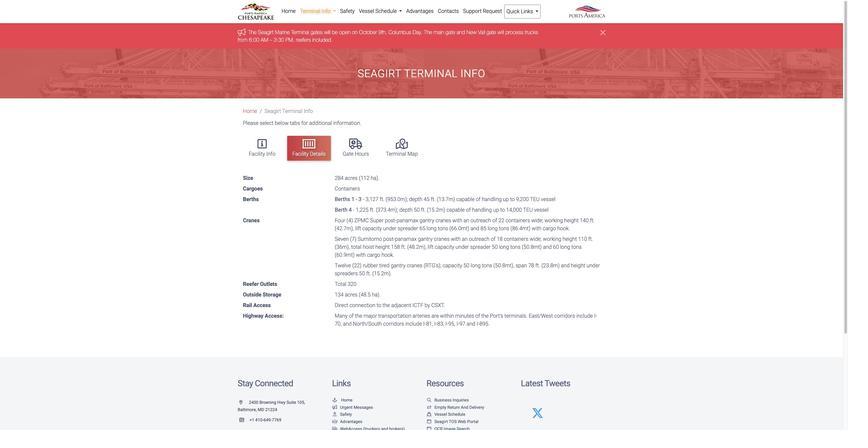 Task type: describe. For each thing, give the bounding box(es) containing it.
tons inside twelve (22) rubber tired gantry cranes (rtg's); capacity 50 long tons (50.8mt), span 78 ft. (23.8m) and height under spreaders 50 ft. (15.2m).
[[482, 263, 492, 269]]

(66.0mt)
[[450, 225, 469, 232]]

(rtg's);
[[424, 263, 442, 269]]

the seagirt marine terminal gates will be open on october 9th, columbus day. the main gate and new vail gate will process trucks from 6:00 am – 3:30 pm, reefers included. alert
[[0, 23, 843, 49]]

berth 4 - 1,225 ft. (373.4m); depth 50 ft. (15.2m) capable of handling up to 14,000 teu vessel
[[335, 207, 549, 213]]

outreach inside the four (4) zpmc super post-panamax gantry cranes with an outreach of 22 containers wide; working height 140 ft. (42.7m), lift capacity under spreader 65 long tons (66.0mt) and 85 long tons (86.4mt) with cargo hook.
[[471, 218, 491, 224]]

vail
[[478, 29, 485, 35]]

and inside the seagirt marine terminal gates will be open on october 9th, columbus day. the main gate and new vail gate will process trucks from 6:00 am – 3:30 pm, reefers included.
[[457, 29, 465, 35]]

tos
[[449, 419, 457, 424]]

1 vertical spatial vessel schedule link
[[427, 412, 465, 417]]

storage
[[263, 292, 281, 298]]

the seagirt marine terminal gates will be open on october 9th, columbus day. the main gate and new vail gate will process trucks from 6:00 am – 3:30 pm, reefers included. link
[[238, 29, 538, 43]]

ft. right the 45
[[431, 196, 436, 203]]

(23.8m)
[[542, 263, 560, 269]]

request
[[483, 8, 502, 14]]

1 horizontal spatial the
[[383, 302, 390, 309]]

and inside seven (7) sumitomo post-panamax gantry cranes with an outreach of 18 containers wide; working height 110 ft. (36m), total hoist height 158 ft. (48.2m), lift capacity under spreader 50 long tons (50.8mt) and 60 long tons (60.9mt) with cargo hook.
[[543, 244, 552, 250]]

ft. down rubber on the left
[[366, 271, 371, 277]]

and inside twelve (22) rubber tired gantry cranes (rtg's); capacity 50 long tons (50.8mt), span 78 ft. (23.8m) and height under spreaders 50 ft. (15.2m).
[[561, 263, 570, 269]]

gantry inside twelve (22) rubber tired gantry cranes (rtg's); capacity 50 long tons (50.8mt), span 78 ft. (23.8m) and height under spreaders 50 ft. (15.2m).
[[391, 263, 406, 269]]

close image
[[601, 29, 606, 37]]

cargo inside the four (4) zpmc super post-panamax gantry cranes with an outreach of 22 containers wide; working height 140 ft. (42.7m), lift capacity under spreader 65 long tons (66.0mt) and 85 long tons (86.4mt) with cargo hook.
[[543, 225, 556, 232]]

cranes inside seven (7) sumitomo post-panamax gantry cranes with an outreach of 18 containers wide; working height 110 ft. (36m), total hoist height 158 ft. (48.2m), lift capacity under spreader 50 long tons (50.8mt) and 60 long tons (60.9mt) with cargo hook.
[[434, 236, 450, 242]]

(22)
[[352, 263, 362, 269]]

and
[[461, 405, 468, 410]]

3,127
[[366, 196, 379, 203]]

0 vertical spatial bullhorn image
[[238, 28, 248, 36]]

long inside twelve (22) rubber tired gantry cranes (rtg's); capacity 50 long tons (50.8mt), span 78 ft. (23.8m) and height under spreaders 50 ft. (15.2m).
[[471, 263, 481, 269]]

phone office image
[[239, 418, 249, 423]]

home link for terminal info link on the top left of page
[[280, 5, 298, 18]]

size
[[243, 175, 253, 181]]

895.​
[[480, 321, 490, 327]]

long right "65"
[[427, 225, 437, 232]]

1 vertical spatial vessel
[[534, 207, 549, 213]]

highway access:
[[243, 313, 284, 319]]

gate
[[343, 151, 354, 157]]

284
[[335, 175, 344, 181]]

and right 70,
[[343, 321, 352, 327]]

information.
[[333, 120, 361, 126]]

45
[[424, 196, 430, 203]]

empty return and delivery
[[435, 405, 484, 410]]

0 horizontal spatial schedule
[[376, 8, 397, 14]]

acres for 284
[[345, 175, 358, 181]]

total
[[335, 281, 346, 287]]

0 vertical spatial teu
[[530, 196, 540, 203]]

height inside twelve (22) rubber tired gantry cranes (rtg's); capacity 50 long tons (50.8mt), span 78 ft. (23.8m) and height under spreaders 50 ft. (15.2m).
[[571, 263, 585, 269]]

seven (7) sumitomo post-panamax gantry cranes with an outreach of 18 containers wide; working height 110 ft. (36m), total hoist height 158 ft. (48.2m), lift capacity under spreader 50 long tons (50.8mt) and 60 long tons (60.9mt) with cargo hook.
[[335, 236, 593, 258]]

with up (66.0mt)
[[453, 218, 462, 224]]

zpmc
[[354, 218, 369, 224]]

under inside seven (7) sumitomo post-panamax gantry cranes with an outreach of 18 containers wide; working height 110 ft. (36m), total hoist height 158 ft. (48.2m), lift capacity under spreader 50 long tons (50.8mt) and 60 long tons (60.9mt) with cargo hook.
[[456, 244, 469, 250]]

direct connection to the adjacent ictf by csxt.
[[335, 302, 445, 309]]

business
[[435, 398, 452, 403]]

(7)
[[350, 236, 357, 242]]

cargoes
[[243, 186, 263, 192]]

gates
[[311, 29, 323, 35]]

hoist
[[363, 244, 374, 250]]

with down (66.0mt)
[[451, 236, 461, 242]]

- for 1,225
[[353, 207, 355, 213]]

new
[[467, 29, 477, 35]]

seagirt tos web portal
[[435, 419, 479, 424]]

0 horizontal spatial vessel
[[359, 8, 374, 14]]

height left '158'
[[376, 244, 390, 250]]

working inside seven (7) sumitomo post-panamax gantry cranes with an outreach of 18 containers wide; working height 110 ft. (36m), total hoist height 158 ft. (48.2m), lift capacity under spreader 50 long tons (50.8mt) and 60 long tons (60.9mt) with cargo hook.
[[543, 236, 561, 242]]

2 will from the left
[[498, 29, 504, 35]]

1 vertical spatial capable
[[447, 207, 465, 213]]

18
[[497, 236, 503, 242]]

for
[[301, 120, 308, 126]]

md
[[258, 407, 264, 412]]

0 vertical spatial links
[[521, 8, 533, 15]]

exchange image
[[427, 405, 432, 410]]

ictf
[[413, 302, 423, 309]]

0 horizontal spatial vessel schedule link
[[357, 5, 404, 18]]

gantry inside seven (7) sumitomo post-panamax gantry cranes with an outreach of 18 containers wide; working height 110 ft. (36m), total hoist height 158 ft. (48.2m), lift capacity under spreader 50 long tons (50.8mt) and 60 long tons (60.9mt) with cargo hook.
[[418, 236, 433, 242]]

tons down 22
[[499, 225, 509, 232]]

inquiries
[[453, 398, 469, 403]]

below
[[275, 120, 289, 126]]

2 vertical spatial to
[[377, 302, 381, 309]]

0 horizontal spatial advantages link
[[332, 419, 362, 424]]

0 vertical spatial capable
[[456, 196, 475, 203]]

2 vertical spatial home
[[341, 398, 353, 403]]

cargo inside seven (7) sumitomo post-panamax gantry cranes with an outreach of 18 containers wide; working height 110 ft. (36m), total hoist height 158 ft. (48.2m), lift capacity under spreader 50 long tons (50.8mt) and 60 long tons (60.9mt) with cargo hook.
[[367, 252, 380, 258]]

spreader inside the four (4) zpmc super post-panamax gantry cranes with an outreach of 22 containers wide; working height 140 ft. (42.7m), lift capacity under spreader 65 long tons (66.0mt) and 85 long tons (86.4mt) with cargo hook.
[[398, 225, 418, 232]]

1 vertical spatial depth
[[399, 207, 413, 213]]

twelve
[[335, 263, 351, 269]]

additional
[[309, 120, 332, 126]]

gate hours link
[[337, 136, 374, 161]]

reefer
[[243, 281, 259, 287]]

1 vertical spatial include
[[405, 321, 422, 327]]

with down total
[[356, 252, 366, 258]]

facility details link
[[287, 136, 331, 161]]

50 left (15.2m)
[[414, 207, 420, 213]]

(50.8mt)
[[522, 244, 542, 250]]

1 vertical spatial home
[[243, 108, 257, 114]]

urgent messages link
[[332, 405, 373, 410]]

access
[[253, 302, 271, 309]]

ft. right 3,127
[[380, 196, 385, 203]]

tab list containing facility info
[[240, 133, 606, 164]]

50 down seven (7) sumitomo post-panamax gantry cranes with an outreach of 18 containers wide; working height 110 ft. (36m), total hoist height 158 ft. (48.2m), lift capacity under spreader 50 long tons (50.8mt) and 60 long tons (60.9mt) with cargo hook.
[[464, 263, 469, 269]]

empty return and delivery link
[[427, 405, 484, 410]]

within
[[440, 313, 454, 319]]

adjacent
[[391, 302, 411, 309]]

1 horizontal spatial to
[[500, 207, 505, 213]]

berth
[[335, 207, 348, 213]]

60
[[553, 244, 559, 250]]

0 horizontal spatial corridors
[[383, 321, 404, 327]]

110
[[578, 236, 587, 242]]

0 horizontal spatial links
[[332, 379, 351, 388]]

height left 110
[[563, 236, 577, 242]]

0 vertical spatial handling
[[482, 196, 502, 203]]

latest
[[521, 379, 543, 388]]

tons left "(50.8mt)" in the bottom of the page
[[510, 244, 521, 250]]

ft. inside the four (4) zpmc super post-panamax gantry cranes with an outreach of 22 containers wide; working height 140 ft. (42.7m), lift capacity under spreader 65 long tons (66.0mt) and 85 long tons (86.4mt) with cargo hook.
[[590, 218, 595, 224]]

cranes inside the four (4) zpmc super post-panamax gantry cranes with an outreach of 22 containers wide; working height 140 ft. (42.7m), lift capacity under spreader 65 long tons (66.0mt) and 85 long tons (86.4mt) with cargo hook.
[[436, 218, 451, 224]]

2 the from the left
[[424, 29, 432, 35]]

terminal map link
[[381, 136, 423, 161]]

ship image
[[427, 413, 432, 417]]

map marker alt image
[[239, 401, 248, 405]]

facility info link
[[244, 136, 281, 161]]

50 down (22)
[[359, 271, 365, 277]]

contacts
[[438, 8, 459, 14]]

0 horizontal spatial vessel schedule
[[359, 8, 398, 14]]

hours
[[355, 151, 369, 157]]

(36m),
[[335, 244, 350, 250]]

spreader inside seven (7) sumitomo post-panamax gantry cranes with an outreach of 18 containers wide; working height 110 ft. (36m), total hoist height 158 ft. (48.2m), lift capacity under spreader 50 long tons (50.8mt) and 60 long tons (60.9mt) with cargo hook.
[[470, 244, 491, 250]]

21224
[[265, 407, 277, 412]]

arteries
[[413, 313, 430, 319]]

quick links
[[507, 8, 534, 15]]

containers inside the four (4) zpmc super post-panamax gantry cranes with an outreach of 22 containers wide; working height 140 ft. (42.7m), lift capacity under spreader 65 long tons (66.0mt) and 85 long tons (86.4mt) with cargo hook.
[[506, 218, 530, 224]]

+1 410-649-7769
[[249, 418, 281, 423]]

capacity inside the four (4) zpmc super post-panamax gantry cranes with an outreach of 22 containers wide; working height 140 ft. (42.7m), lift capacity under spreader 65 long tons (66.0mt) and 85 long tons (86.4mt) with cargo hook.
[[362, 225, 382, 232]]

terminals.
[[505, 313, 528, 319]]

tons left (66.0mt)
[[438, 225, 448, 232]]

9th,
[[379, 29, 387, 35]]

0 vertical spatial depth
[[409, 196, 423, 203]]

1
[[352, 196, 355, 203]]

1 vertical spatial vessel
[[435, 412, 447, 417]]

seven
[[335, 236, 349, 242]]

ha). for 284 acres (112 ha).
[[371, 175, 380, 181]]

- for 3
[[356, 196, 357, 203]]

quick
[[507, 8, 520, 15]]

under inside twelve (22) rubber tired gantry cranes (rtg's); capacity 50 long tons (50.8mt), span 78 ft. (23.8m) and height under spreaders 50 ft. (15.2m).
[[587, 263, 600, 269]]

outlets
[[260, 281, 277, 287]]

3
[[359, 196, 362, 203]]

1 vertical spatial teu
[[523, 207, 533, 213]]

total 320
[[335, 281, 357, 287]]

and right 97 on the bottom right of page
[[467, 321, 475, 327]]

trucks
[[525, 29, 538, 35]]

seagirt tos web portal link
[[427, 419, 479, 424]]

(50.8mt),
[[494, 263, 514, 269]]

0 horizontal spatial home link
[[243, 108, 257, 114]]

(15.2m).
[[372, 271, 392, 277]]

browser image
[[427, 420, 432, 424]]

105,
[[297, 400, 305, 405]]

twelve (22) rubber tired gantry cranes (rtg's); capacity 50 long tons (50.8mt), span 78 ft. (23.8m) and height under spreaders 50 ft. (15.2m).
[[335, 263, 600, 277]]

0 horizontal spatial the
[[355, 313, 362, 319]]

0 vertical spatial vessel
[[541, 196, 556, 203]]

truck container image
[[332, 427, 338, 430]]

ft. right '158'
[[401, 244, 406, 250]]

october
[[359, 29, 377, 35]]

terminal map
[[386, 151, 418, 157]]

1 the from the left
[[248, 29, 257, 35]]

long down 18
[[499, 244, 509, 250]]

2 horizontal spatial -
[[363, 196, 364, 203]]

2 gate from the left
[[487, 29, 496, 35]]



Task type: vqa. For each thing, say whether or not it's contained in the screenshot.
Quick
yes



Task type: locate. For each thing, give the bounding box(es) containing it.
vessel
[[541, 196, 556, 203], [534, 207, 549, 213]]

0 vertical spatial schedule
[[376, 8, 397, 14]]

corridors down transportation on the bottom of page
[[383, 321, 404, 327]]

rubber
[[363, 263, 378, 269]]

wide; inside seven (7) sumitomo post-panamax gantry cranes with an outreach of 18 containers wide; working height 110 ft. (36m), total hoist height 158 ft. (48.2m), lift capacity under spreader 50 long tons (50.8mt) and 60 long tons (60.9mt) with cargo hook.
[[530, 236, 542, 242]]

- right '4' at the top of the page
[[353, 207, 355, 213]]

1 horizontal spatial advantages
[[406, 8, 434, 14]]

0 horizontal spatial berths
[[243, 196, 259, 203]]

0 horizontal spatial seagirt terminal info
[[265, 108, 313, 114]]

outreach inside seven (7) sumitomo post-panamax gantry cranes with an outreach of 18 containers wide; working height 110 ft. (36m), total hoist height 158 ft. (48.2m), lift capacity under spreader 50 long tons (50.8mt) and 60 long tons (60.9mt) with cargo hook.
[[469, 236, 490, 242]]

cranes down the "berth 4 - 1,225 ft. (373.4m); depth 50 ft. (15.2m) capable of handling up to 14,000 teu vessel"
[[436, 218, 451, 224]]

1 vertical spatial safety
[[340, 412, 352, 417]]

wide;
[[531, 218, 543, 224], [530, 236, 542, 242]]

wide; inside the four (4) zpmc super post-panamax gantry cranes with an outreach of 22 containers wide; working height 140 ft. (42.7m), lift capacity under spreader 65 long tons (66.0mt) and 85 long tons (86.4mt) with cargo hook.
[[531, 218, 543, 224]]

and right (23.8m)
[[561, 263, 570, 269]]

0 vertical spatial ha).
[[371, 175, 380, 181]]

1 vertical spatial capacity
[[435, 244, 454, 250]]

0 horizontal spatial to
[[377, 302, 381, 309]]

2400 broening hwy suite 105, baltimore, md 21224
[[238, 400, 305, 412]]

berths
[[243, 196, 259, 203], [335, 196, 350, 203]]

cranes down (66.0mt)
[[434, 236, 450, 242]]

gantry inside the four (4) zpmc super post-panamax gantry cranes with an outreach of 22 containers wide; working height 140 ft. (42.7m), lift capacity under spreader 65 long tons (66.0mt) and 85 long tons (86.4mt) with cargo hook.
[[420, 218, 434, 224]]

1 horizontal spatial include
[[577, 313, 593, 319]]

0 horizontal spatial will
[[324, 29, 331, 35]]

1 vertical spatial schedule
[[448, 412, 465, 417]]

safety up open
[[340, 8, 355, 14]]

columbus
[[389, 29, 411, 35]]

panamax inside the four (4) zpmc super post-panamax gantry cranes with an outreach of 22 containers wide; working height 140 ft. (42.7m), lift capacity under spreader 65 long tons (66.0mt) and 85 long tons (86.4mt) with cargo hook.
[[397, 218, 418, 224]]

containers
[[335, 186, 360, 192]]

2400
[[249, 400, 258, 405]]

1 vertical spatial cranes
[[434, 236, 450, 242]]

browser image
[[427, 427, 432, 430]]

major
[[364, 313, 377, 319]]

an up (66.0mt)
[[464, 218, 469, 224]]

bullhorn image up "from" at the top left
[[238, 28, 248, 36]]

csxt.
[[431, 302, 445, 309]]

latest tweets
[[521, 379, 571, 388]]

terminal inside "tab list"
[[386, 151, 406, 157]]

under down 110
[[587, 263, 600, 269]]

am
[[261, 37, 268, 43]]

long right '85'
[[488, 225, 498, 232]]

4
[[349, 207, 352, 213]]

ft. down the 45
[[421, 207, 426, 213]]

portal
[[467, 419, 479, 424]]

1 vertical spatial advantages
[[340, 419, 362, 424]]

85
[[481, 225, 487, 232]]

the up 895.​
[[482, 313, 489, 319]]

depth down (953.0m);
[[399, 207, 413, 213]]

–
[[270, 37, 272, 43]]

0 vertical spatial lift
[[355, 225, 361, 232]]

search image
[[427, 398, 432, 403]]

facility up size
[[249, 151, 265, 157]]

0 vertical spatial include
[[577, 313, 593, 319]]

649-
[[264, 418, 272, 423]]

2 safety from the top
[[340, 412, 352, 417]]

0 horizontal spatial facility
[[249, 151, 265, 157]]

gate right the vail
[[487, 29, 496, 35]]

1 safety from the top
[[340, 8, 355, 14]]

and inside the four (4) zpmc super post-panamax gantry cranes with an outreach of 22 containers wide; working height 140 ft. (42.7m), lift capacity under spreader 65 long tons (66.0mt) and 85 long tons (86.4mt) with cargo hook.
[[471, 225, 479, 232]]

0 vertical spatial under
[[383, 225, 397, 232]]

return
[[448, 405, 460, 410]]

pm,
[[286, 37, 295, 43]]

- right 3
[[363, 196, 364, 203]]

handling up 22
[[482, 196, 502, 203]]

1 vertical spatial advantages link
[[332, 419, 362, 424]]

east/west
[[529, 313, 553, 319]]

70,
[[335, 321, 342, 327]]

vessel down empty
[[435, 412, 447, 417]]

corridors right east/west
[[554, 313, 575, 319]]

1 horizontal spatial home link
[[280, 5, 298, 18]]

2 horizontal spatial the
[[482, 313, 489, 319]]

320
[[348, 281, 357, 287]]

and
[[457, 29, 465, 35], [471, 225, 479, 232], [543, 244, 552, 250], [561, 263, 570, 269], [343, 321, 352, 327], [467, 321, 475, 327]]

0 horizontal spatial cargo
[[367, 252, 380, 258]]

safety link for 'advantages' link to the left
[[332, 412, 352, 417]]

safety link
[[338, 5, 357, 18], [332, 412, 352, 417]]

0 horizontal spatial gate
[[446, 29, 455, 35]]

links right quick
[[521, 8, 533, 15]]

terminal
[[300, 8, 320, 14], [291, 29, 309, 35], [404, 67, 458, 80], [282, 108, 303, 114], [386, 151, 406, 157]]

tons left (50.8mt),
[[482, 263, 492, 269]]

1 horizontal spatial gate
[[487, 29, 496, 35]]

support request link
[[461, 5, 504, 18]]

cranes inside twelve (22) rubber tired gantry cranes (rtg's); capacity 50 long tons (50.8mt), span 78 ft. (23.8m) and height under spreaders 50 ft. (15.2m).
[[407, 263, 423, 269]]

seagirt inside the seagirt marine terminal gates will be open on october 9th, columbus day. the main gate and new vail gate will process trucks from 6:00 am – 3:30 pm, reefers included.
[[258, 29, 274, 35]]

2 vertical spatial home link
[[332, 398, 353, 403]]

0 horizontal spatial hook.
[[382, 252, 394, 258]]

will left be
[[324, 29, 331, 35]]

vessel schedule link up '9th,'
[[357, 5, 404, 18]]

height left 140
[[564, 218, 579, 224]]

facility info
[[249, 151, 275, 157]]

stay connected
[[238, 379, 293, 388]]

0 vertical spatial up
[[503, 196, 509, 203]]

with right (86.4mt)
[[532, 225, 542, 232]]

tweets
[[545, 379, 571, 388]]

2 vertical spatial gantry
[[391, 263, 406, 269]]

bullhorn image down anchor icon
[[332, 405, 338, 410]]

ft. right 1,225
[[370, 207, 375, 213]]

post- down (373.4m);
[[385, 218, 397, 224]]

0 horizontal spatial include
[[405, 321, 422, 327]]

0 vertical spatial panamax
[[397, 218, 418, 224]]

0 vertical spatial safety link
[[338, 5, 357, 18]]

1 horizontal spatial links
[[521, 8, 533, 15]]

under inside the four (4) zpmc super post-panamax gantry cranes with an outreach of 22 containers wide; working height 140 ft. (42.7m), lift capacity under spreader 65 long tons (66.0mt) and 85 long tons (86.4mt) with cargo hook.
[[383, 225, 397, 232]]

gate right main
[[446, 29, 455, 35]]

- left 3
[[356, 196, 357, 203]]

span
[[516, 263, 527, 269]]

1 vertical spatial hook.
[[382, 252, 394, 258]]

facility left details
[[292, 151, 309, 157]]

port's
[[490, 313, 503, 319]]

berths for berths 1 - 3 - 3,127 ft. (953.0m); depth 45 ft. (13.7m) capable of handling up to 9,200 teu vessel
[[335, 196, 350, 203]]

tabs
[[290, 120, 300, 126]]

long down seven (7) sumitomo post-panamax gantry cranes with an outreach of 18 containers wide; working height 110 ft. (36m), total hoist height 158 ft. (48.2m), lift capacity under spreader 50 long tons (50.8mt) and 60 long tons (60.9mt) with cargo hook.
[[471, 263, 481, 269]]

of inside seven (7) sumitomo post-panamax gantry cranes with an outreach of 18 containers wide; working height 110 ft. (36m), total hoist height 158 ft. (48.2m), lift capacity under spreader 50 long tons (50.8mt) and 60 long tons (60.9mt) with cargo hook.
[[491, 236, 496, 242]]

1 berths from the left
[[243, 196, 259, 203]]

up up 22
[[493, 207, 499, 213]]

facility for facility info
[[249, 151, 265, 157]]

1 horizontal spatial corridors
[[554, 313, 575, 319]]

panamax inside seven (7) sumitomo post-panamax gantry cranes with an outreach of 18 containers wide; working height 110 ft. (36m), total hoist height 158 ft. (48.2m), lift capacity under spreader 50 long tons (50.8mt) and 60 long tons (60.9mt) with cargo hook.
[[395, 236, 417, 242]]

0 vertical spatial home link
[[280, 5, 298, 18]]

terminal inside the seagirt marine terminal gates will be open on october 9th, columbus day. the main gate and new vail gate will process trucks from 6:00 am – 3:30 pm, reefers included.
[[291, 29, 309, 35]]

stay
[[238, 379, 253, 388]]

1 horizontal spatial spreader
[[470, 244, 491, 250]]

1 vertical spatial home link
[[243, 108, 257, 114]]

berths for berths
[[243, 196, 259, 203]]

(13.7m)
[[437, 196, 455, 203]]

(15.2m)
[[427, 207, 445, 213]]

urgent messages
[[340, 405, 373, 410]]

and left '85'
[[471, 225, 479, 232]]

teu
[[530, 196, 540, 203], [523, 207, 533, 213]]

hook. inside seven (7) sumitomo post-panamax gantry cranes with an outreach of 18 containers wide; working height 110 ft. (36m), total hoist height 158 ft. (48.2m), lift capacity under spreader 50 long tons (50.8mt) and 60 long tons (60.9mt) with cargo hook.
[[382, 252, 394, 258]]

1,225
[[356, 207, 369, 213]]

home link up urgent
[[332, 398, 353, 403]]

safety link down urgent
[[332, 412, 352, 417]]

1 acres from the top
[[345, 175, 358, 181]]

0 vertical spatial an
[[464, 218, 469, 224]]

up
[[503, 196, 509, 203], [493, 207, 499, 213]]

2 acres from the top
[[345, 292, 358, 298]]

1 horizontal spatial vessel schedule link
[[427, 412, 465, 417]]

advantages down urgent messages "link"
[[340, 419, 362, 424]]

long right 60
[[560, 244, 570, 250]]

1 horizontal spatial bullhorn image
[[332, 405, 338, 410]]

1 vertical spatial seagirt terminal info
[[265, 108, 313, 114]]

support
[[463, 8, 482, 14]]

0 vertical spatial cranes
[[436, 218, 451, 224]]

(112
[[359, 175, 369, 181]]

1 horizontal spatial -
[[356, 196, 357, 203]]

reefers
[[296, 37, 311, 43]]

1 horizontal spatial up
[[503, 196, 509, 203]]

lift down 'zpmc'
[[355, 225, 361, 232]]

capacity inside twelve (22) rubber tired gantry cranes (rtg's); capacity 50 long tons (50.8mt), span 78 ft. (23.8m) and height under spreaders 50 ft. (15.2m).
[[443, 263, 462, 269]]

tons
[[438, 225, 448, 232], [499, 225, 509, 232], [510, 244, 521, 250], [572, 244, 582, 250], [482, 263, 492, 269]]

1 vertical spatial wide;
[[530, 236, 542, 242]]

2 vertical spatial cranes
[[407, 263, 423, 269]]

will left process
[[498, 29, 504, 35]]

home link
[[280, 5, 298, 18], [243, 108, 257, 114], [332, 398, 353, 403]]

the down connection
[[355, 313, 362, 319]]

bullhorn image inside urgent messages "link"
[[332, 405, 338, 410]]

schedule up seagirt tos web portal
[[448, 412, 465, 417]]

please
[[243, 120, 259, 126]]

7769
[[272, 418, 281, 423]]

quick links link
[[504, 5, 541, 19]]

vessel schedule up '9th,'
[[359, 8, 398, 14]]

bullhorn image
[[238, 28, 248, 36], [332, 405, 338, 410]]

(60.9mt)
[[335, 252, 355, 258]]

1 vertical spatial post-
[[383, 236, 395, 242]]

outreach
[[471, 218, 491, 224], [469, 236, 490, 242]]

home up please
[[243, 108, 257, 114]]

gantry down "65"
[[418, 236, 433, 242]]

ft. right 78 at bottom right
[[536, 263, 540, 269]]

1 vertical spatial working
[[543, 236, 561, 242]]

teu down 9,200 on the right of the page
[[523, 207, 533, 213]]

post- inside seven (7) sumitomo post-panamax gantry cranes with an outreach of 18 containers wide; working height 110 ft. (36m), total hoist height 158 ft. (48.2m), lift capacity under spreader 50 long tons (50.8mt) and 60 long tons (60.9mt) with cargo hook.
[[383, 236, 395, 242]]

1 facility from the left
[[249, 151, 265, 157]]

access:
[[265, 313, 284, 319]]

0 vertical spatial home
[[282, 8, 296, 14]]

support request
[[463, 8, 502, 14]]

post- inside the four (4) zpmc super post-panamax gantry cranes with an outreach of 22 containers wide; working height 140 ft. (42.7m), lift capacity under spreader 65 long tons (66.0mt) and 85 long tons (86.4mt) with cargo hook.
[[385, 218, 397, 224]]

1 horizontal spatial hook.
[[557, 225, 570, 232]]

direct
[[335, 302, 348, 309]]

1 horizontal spatial schedule
[[448, 412, 465, 417]]

0 horizontal spatial -
[[353, 207, 355, 213]]

tons down 110
[[572, 244, 582, 250]]

2 vertical spatial capacity
[[443, 263, 462, 269]]

65
[[420, 225, 425, 232]]

2 horizontal spatial under
[[587, 263, 600, 269]]

baltimore,
[[238, 407, 257, 412]]

outreach up '85'
[[471, 218, 491, 224]]

0 horizontal spatial under
[[383, 225, 397, 232]]

height inside the four (4) zpmc super post-panamax gantry cranes with an outreach of 22 containers wide; working height 140 ft. (42.7m), lift capacity under spreader 65 long tons (66.0mt) and 85 long tons (86.4mt) with cargo hook.
[[564, 218, 579, 224]]

0 vertical spatial corridors
[[554, 313, 575, 319]]

1 horizontal spatial advantages link
[[404, 5, 436, 18]]

details
[[310, 151, 326, 157]]

an down (66.0mt)
[[462, 236, 468, 242]]

schedule up '9th,'
[[376, 8, 397, 14]]

1 vertical spatial gantry
[[418, 236, 433, 242]]

50 inside seven (7) sumitomo post-panamax gantry cranes with an outreach of 18 containers wide; working height 110 ft. (36m), total hoist height 158 ft. (48.2m), lift capacity under spreader 50 long tons (50.8mt) and 60 long tons (60.9mt) with cargo hook.
[[492, 244, 498, 250]]

panamax down (373.4m);
[[397, 218, 418, 224]]

facility for facility details
[[292, 151, 309, 157]]

tab list
[[240, 133, 606, 164]]

1 horizontal spatial lift
[[428, 244, 434, 250]]

an inside the four (4) zpmc super post-panamax gantry cranes with an outreach of 22 containers wide; working height 140 ft. (42.7m), lift capacity under spreader 65 long tons (66.0mt) and 85 long tons (86.4mt) with cargo hook.
[[464, 218, 469, 224]]

lift inside seven (7) sumitomo post-panamax gantry cranes with an outreach of 18 containers wide; working height 110 ft. (36m), total hoist height 158 ft. (48.2m), lift capacity under spreader 50 long tons (50.8mt) and 60 long tons (60.9mt) with cargo hook.
[[428, 244, 434, 250]]

(953.0m);
[[386, 196, 408, 203]]

working inside the four (4) zpmc super post-panamax gantry cranes with an outreach of 22 containers wide; working height 140 ft. (42.7m), lift capacity under spreader 65 long tons (66.0mt) and 85 long tons (86.4mt) with cargo hook.
[[545, 218, 563, 224]]

spreader left "65"
[[398, 225, 418, 232]]

0 vertical spatial vessel schedule link
[[357, 5, 404, 18]]

ha). right '(112'
[[371, 175, 380, 181]]

capable right (13.7m)
[[456, 196, 475, 203]]

containers inside seven (7) sumitomo post-panamax gantry cranes with an outreach of 18 containers wide; working height 110 ft. (36m), total hoist height 158 ft. (48.2m), lift capacity under spreader 50 long tons (50.8mt) and 60 long tons (60.9mt) with cargo hook.
[[504, 236, 529, 242]]

0 vertical spatial advantages link
[[404, 5, 436, 18]]

teu right 9,200 on the right of the page
[[530, 196, 540, 203]]

four (4) zpmc super post-panamax gantry cranes with an outreach of 22 containers wide; working height 140 ft. (42.7m), lift capacity under spreader 65 long tons (66.0mt) and 85 long tons (86.4mt) with cargo hook.
[[335, 218, 595, 232]]

50
[[414, 207, 420, 213], [492, 244, 498, 250], [464, 263, 469, 269], [359, 271, 365, 277]]

cranes
[[436, 218, 451, 224], [434, 236, 450, 242], [407, 263, 423, 269]]

0 vertical spatial working
[[545, 218, 563, 224]]

capacity inside seven (7) sumitomo post-panamax gantry cranes with an outreach of 18 containers wide; working height 110 ft. (36m), total hoist height 158 ft. (48.2m), lift capacity under spreader 50 long tons (50.8mt) and 60 long tons (60.9mt) with cargo hook.
[[435, 244, 454, 250]]

1 horizontal spatial will
[[498, 29, 504, 35]]

1 vertical spatial safety link
[[332, 412, 352, 417]]

lift
[[355, 225, 361, 232], [428, 244, 434, 250]]

connected
[[255, 379, 293, 388]]

cargo down hoist
[[367, 252, 380, 258]]

acres up containers
[[345, 175, 358, 181]]

outreach down '85'
[[469, 236, 490, 242]]

of inside the four (4) zpmc super post-panamax gantry cranes with an outreach of 22 containers wide; working height 140 ft. (42.7m), lift capacity under spreader 65 long tons (66.0mt) and 85 long tons (86.4mt) with cargo hook.
[[493, 218, 497, 224]]

height
[[564, 218, 579, 224], [563, 236, 577, 242], [376, 244, 390, 250], [571, 263, 585, 269]]

1 vertical spatial spreader
[[470, 244, 491, 250]]

0 vertical spatial outreach
[[471, 218, 491, 224]]

advantages
[[406, 8, 434, 14], [340, 419, 362, 424]]

safety down urgent
[[340, 412, 352, 417]]

vessel schedule link down empty
[[427, 412, 465, 417]]

post- up '158'
[[383, 236, 395, 242]]

capable
[[456, 196, 475, 203], [447, 207, 465, 213]]

2 vertical spatial under
[[587, 263, 600, 269]]

acres down 320
[[345, 292, 358, 298]]

1 will from the left
[[324, 29, 331, 35]]

under down (66.0mt)
[[456, 244, 469, 250]]

1 vertical spatial handling
[[472, 207, 492, 213]]

containers up (86.4mt)
[[506, 218, 530, 224]]

many
[[335, 313, 348, 319]]

rail
[[243, 302, 252, 309]]

open
[[339, 29, 351, 35]]

gantry right tired
[[391, 263, 406, 269]]

vessel up october
[[359, 8, 374, 14]]

gate
[[446, 29, 455, 35], [487, 29, 496, 35]]

home up urgent
[[341, 398, 353, 403]]

lift right (48.2m),
[[428, 244, 434, 250]]

0 vertical spatial to
[[510, 196, 515, 203]]

vessel schedule
[[359, 8, 398, 14], [435, 412, 465, 417]]

0 vertical spatial cargo
[[543, 225, 556, 232]]

acres for 134
[[345, 292, 358, 298]]

super
[[370, 218, 384, 224]]

0 vertical spatial wide;
[[531, 218, 543, 224]]

included.
[[312, 37, 333, 43]]

lift inside the four (4) zpmc super post-panamax gantry cranes with an outreach of 22 containers wide; working height 140 ft. (42.7m), lift capacity under spreader 65 long tons (66.0mt) and 85 long tons (86.4mt) with cargo hook.
[[355, 225, 361, 232]]

cranes
[[243, 218, 260, 224]]

an inside seven (7) sumitomo post-panamax gantry cranes with an outreach of 18 containers wide; working height 110 ft. (36m), total hoist height 158 ft. (48.2m), lift capacity under spreader 50 long tons (50.8mt) and 60 long tons (60.9mt) with cargo hook.
[[462, 236, 468, 242]]

ha). right the (48.5
[[372, 292, 381, 298]]

2 facility from the left
[[292, 151, 309, 157]]

contacts link
[[436, 5, 461, 18]]

0 vertical spatial hook.
[[557, 225, 570, 232]]

2 horizontal spatial to
[[510, 196, 515, 203]]

1 vertical spatial an
[[462, 236, 468, 242]]

berths left the 1
[[335, 196, 350, 203]]

hand receiving image
[[332, 420, 338, 424]]

broening
[[260, 400, 276, 405]]

empty
[[435, 405, 447, 410]]

ha). for 134 acres (48.5 ha).
[[372, 292, 381, 298]]

vessel right "14,000"
[[534, 207, 549, 213]]

safety link up open
[[338, 5, 357, 18]]

marine
[[275, 29, 290, 35]]

1 vertical spatial outreach
[[469, 236, 490, 242]]

hook. inside the four (4) zpmc super post-panamax gantry cranes with an outreach of 22 containers wide; working height 140 ft. (42.7m), lift capacity under spreader 65 long tons (66.0mt) and 85 long tons (86.4mt) with cargo hook.
[[557, 225, 570, 232]]

panamax up '158'
[[395, 236, 417, 242]]

capacity right (rtg's);
[[443, 263, 462, 269]]

0 vertical spatial seagirt terminal info
[[358, 67, 486, 80]]

safety link for vessel schedule link to the left
[[338, 5, 357, 18]]

0 vertical spatial advantages
[[406, 8, 434, 14]]

0 horizontal spatial bullhorn image
[[238, 28, 248, 36]]

advantages link down user hard hat icon
[[332, 419, 362, 424]]

1 horizontal spatial vessel schedule
[[435, 412, 465, 417]]

2 horizontal spatial home
[[341, 398, 353, 403]]

2400 broening hwy suite 105, baltimore, md 21224 link
[[238, 400, 305, 412]]

cargo up 60
[[543, 225, 556, 232]]

reefer outlets
[[243, 281, 277, 287]]

anchor image
[[332, 398, 338, 403]]

50 down 18
[[492, 244, 498, 250]]

0 vertical spatial vessel
[[359, 8, 374, 14]]

home link up "marine"
[[280, 5, 298, 18]]

0 horizontal spatial home
[[243, 108, 257, 114]]

134 acres (48.5 ha).
[[335, 292, 381, 298]]

1 vertical spatial up
[[493, 207, 499, 213]]

1 gate from the left
[[446, 29, 455, 35]]

2 berths from the left
[[335, 196, 350, 203]]

under down super
[[383, 225, 397, 232]]

be
[[332, 29, 338, 35]]

284 acres (112 ha).
[[335, 175, 380, 181]]

83,
[[437, 321, 444, 327]]

and left 60
[[543, 244, 552, 250]]

up up "14,000"
[[503, 196, 509, 203]]

ft. right 110
[[589, 236, 593, 242]]

1 vertical spatial to
[[500, 207, 505, 213]]

home link for urgent messages "link"
[[332, 398, 353, 403]]

process
[[506, 29, 523, 35]]

1 vertical spatial vessel schedule
[[435, 412, 465, 417]]

hook. up 60
[[557, 225, 570, 232]]

to up major
[[377, 302, 381, 309]]

spreaders
[[335, 271, 358, 277]]

-
[[356, 196, 357, 203], [363, 196, 364, 203], [353, 207, 355, 213]]

handling up '85'
[[472, 207, 492, 213]]

user hard hat image
[[332, 413, 338, 417]]

containers down (86.4mt)
[[504, 236, 529, 242]]

0 horizontal spatial advantages
[[340, 419, 362, 424]]

ft. right 140
[[590, 218, 595, 224]]

the seagirt marine terminal gates will be open on october 9th, columbus day. the main gate and new vail gate will process trucks from 6:00 am – 3:30 pm, reefers included.
[[238, 29, 538, 43]]



